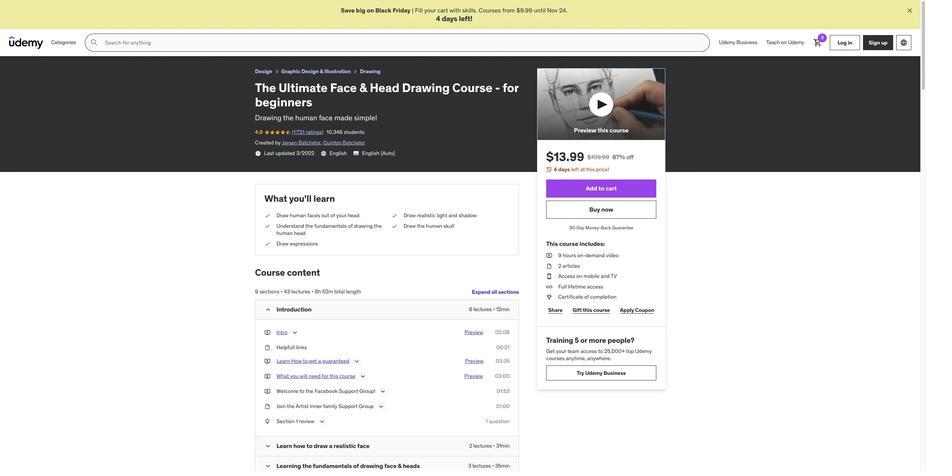 Task type: vqa. For each thing, say whether or not it's contained in the screenshot.
impact
no



Task type: describe. For each thing, give the bounding box(es) containing it.
apply coupon button
[[618, 303, 657, 318]]

certificate of completion
[[559, 294, 617, 301]]

small image for learn how to draw a realistic face
[[265, 443, 272, 450]]

draw human faces out of your head
[[277, 212, 360, 219]]

on for access on mobile and tv
[[577, 273, 583, 280]]

xsmall image for access on mobile and tv
[[547, 273, 553, 280]]

4 days left at this price!
[[554, 166, 610, 173]]

last updated 3/2022
[[264, 150, 315, 156]]

understand
[[277, 223, 304, 229]]

xsmall image right design link
[[274, 69, 280, 75]]

xsmall image left drawing link
[[353, 69, 359, 75]]

ultimate
[[279, 80, 328, 95]]

• for learn how to draw a realistic face
[[493, 443, 495, 449]]

show lecture description image up group!
[[359, 373, 367, 380]]

sign up
[[869, 39, 888, 46]]

off
[[627, 153, 634, 161]]

you
[[290, 373, 299, 380]]

xsmall image left 2 articles
[[547, 263, 553, 270]]

human inside understand the fundamentals of drawing the human head
[[277, 230, 293, 237]]

try udemy business link
[[547, 366, 657, 381]]

learn for learn how to draw a realistic face
[[277, 442, 292, 450]]

business inside try udemy business link
[[604, 370, 626, 377]]

log
[[838, 39, 847, 46]]

price!
[[596, 166, 610, 173]]

and for tv
[[601, 273, 610, 280]]

out
[[322, 212, 329, 219]]

human down draw realistic light and shadow
[[426, 223, 442, 229]]

sign up link
[[864, 35, 894, 50]]

1 sections from the left
[[260, 289, 280, 295]]

black
[[376, 6, 392, 14]]

head
[[370, 80, 400, 95]]

udemy image
[[9, 36, 43, 49]]

review
[[299, 418, 315, 425]]

to right welcome
[[300, 388, 305, 395]]

shadow
[[459, 212, 477, 219]]

fundamentals for learning
[[313, 462, 352, 470]]

2 for 2 lectures • 31min
[[470, 443, 473, 449]]

jaysen batchelor link
[[282, 139, 321, 146]]

small image for introduction
[[265, 306, 272, 314]]

show lecture description image for welcome to the facebook support group!
[[379, 388, 387, 395]]

question
[[489, 418, 510, 425]]

6
[[469, 306, 473, 313]]

head inside understand the fundamentals of drawing the human head
[[294, 230, 306, 237]]

9 hours on-demand video
[[559, 252, 619, 259]]

learn for learn how to get a guaranteed
[[277, 358, 290, 365]]

01:00
[[496, 403, 510, 410]]

what for what you will need for this course
[[277, 373, 289, 380]]

0 horizontal spatial &
[[320, 68, 323, 75]]

illustration
[[325, 68, 351, 75]]

1 horizontal spatial 4
[[554, 166, 557, 173]]

to right how
[[307, 442, 313, 450]]

faces
[[308, 212, 320, 219]]

section
[[277, 418, 295, 425]]

2 lectures • 31min
[[470, 443, 510, 449]]

preview this course button
[[538, 68, 666, 141]]

by
[[275, 139, 281, 146]]

course up hours
[[560, 240, 579, 248]]

12min
[[496, 306, 510, 313]]

share button
[[547, 303, 565, 318]]

buy now button
[[547, 201, 657, 219]]

xsmall image up share
[[547, 294, 553, 301]]

on inside save big on black friday | fill your cart with skills. courses from $9.99 until nov 24. 4 days left!
[[367, 6, 374, 14]]

this
[[547, 240, 558, 248]]

top
[[627, 348, 634, 355]]

25,000+
[[605, 348, 625, 355]]

welcome
[[277, 388, 299, 395]]

9 for 9 hours on-demand video
[[559, 252, 562, 259]]

your inside save big on black friday | fill your cart with skills. courses from $9.99 until nov 24. 4 days left!
[[425, 6, 436, 14]]

show lecture description image for join the artist inner family support group
[[378, 403, 385, 411]]

includes:
[[580, 240, 605, 248]]

graphic design & illustration link
[[281, 67, 351, 76]]

1 horizontal spatial realistic
[[417, 212, 436, 219]]

teach
[[767, 39, 780, 46]]

10,346 students
[[327, 129, 365, 136]]

training 5 or more people? get your team access to 25,000+ top udemy courses anytime, anywhere.
[[547, 336, 652, 362]]

a for realistic
[[329, 442, 333, 450]]

back
[[601, 225, 611, 231]]

drawing for the
[[354, 223, 373, 229]]

course content
[[255, 267, 320, 279]]

preview this course
[[574, 127, 629, 134]]

skills.
[[463, 6, 478, 14]]

cart inside button
[[606, 185, 617, 192]]

lectures for learning the fundamentals of drawing face & heads
[[473, 463, 491, 469]]

6 lectures • 12min
[[469, 306, 510, 313]]

1 batchelor from the left
[[299, 139, 321, 146]]

the
[[255, 80, 276, 95]]

35min
[[495, 463, 510, 469]]

what for what you'll learn
[[265, 193, 287, 205]]

gift
[[573, 307, 582, 314]]

closed captions image
[[353, 150, 359, 156]]

lectures right 43
[[291, 289, 311, 295]]

certificate
[[559, 294, 583, 301]]

2 horizontal spatial drawing
[[402, 80, 450, 95]]

course up 87%
[[610, 127, 629, 134]]

submit search image
[[90, 38, 99, 47]]

03:00
[[495, 373, 510, 380]]

preview inside button
[[574, 127, 597, 134]]

beginners
[[255, 95, 313, 110]]

30-
[[570, 225, 577, 231]]

for inside 'the ultimate face & head drawing course - for beginners drawing the human face made simple!'
[[503, 80, 519, 95]]

alarm image
[[547, 167, 553, 173]]

length
[[346, 289, 361, 295]]

design link
[[255, 67, 272, 76]]

training
[[547, 336, 574, 345]]

course down the completion
[[594, 307, 610, 314]]

expand all sections button
[[472, 285, 519, 300]]

gift this course
[[573, 307, 610, 314]]

draw for draw realistic light and shadow
[[404, 212, 416, 219]]

left!
[[459, 14, 473, 23]]

• left 8h 52m
[[312, 289, 314, 295]]

choose a language image
[[901, 39, 908, 46]]

preview left 03:00
[[465, 373, 483, 380]]

[auto]
[[381, 150, 395, 156]]

30-day money-back guarantee
[[570, 225, 634, 231]]

8h 52m
[[315, 289, 333, 295]]

add to cart
[[586, 185, 617, 192]]

& inside 'the ultimate face & head drawing course - for beginners drawing the human face made simple!'
[[360, 80, 367, 95]]

the ultimate face & head drawing course - for beginners drawing the human face made simple!
[[255, 80, 519, 122]]

close image
[[907, 7, 914, 14]]

how
[[294, 442, 306, 450]]

01:53
[[497, 388, 510, 395]]

• for learning the fundamentals of drawing face & heads
[[492, 463, 494, 469]]

xsmall image for understand the fundamentals of drawing the human head
[[265, 223, 271, 230]]

9 for 9 sections • 43 lectures • 8h 52m total length
[[255, 289, 258, 295]]

0 vertical spatial access
[[587, 283, 604, 290]]

xsmall image left draw the human skull
[[392, 223, 398, 230]]

apply
[[620, 307, 635, 314]]

00:21
[[497, 344, 510, 351]]

drawing for face
[[360, 462, 383, 470]]

mobile
[[584, 273, 600, 280]]

sections inside dropdown button
[[499, 289, 519, 295]]

0 vertical spatial drawing
[[360, 68, 381, 75]]

xsmall image for draw realistic light and shadow
[[392, 212, 398, 220]]

udemy inside "training 5 or more people? get your team access to 25,000+ top udemy courses anytime, anywhere."
[[636, 348, 652, 355]]

skull
[[444, 223, 455, 229]]

english for english
[[330, 150, 347, 156]]

shopping cart with 3 items image
[[814, 38, 823, 47]]

draw for draw human faces out of your head
[[277, 212, 289, 219]]

|
[[412, 6, 414, 14]]

this right at
[[586, 166, 595, 173]]

0 vertical spatial support
[[339, 388, 358, 395]]

1 1 from the left
[[296, 418, 298, 425]]

what you will need for this course button
[[277, 373, 356, 382]]

expand all sections
[[472, 289, 519, 295]]

to inside "training 5 or more people? get your team access to 25,000+ top udemy courses anytime, anywhere."
[[599, 348, 603, 355]]

lectures for learn how to draw a realistic face
[[474, 443, 492, 449]]

more
[[589, 336, 606, 345]]

1 design from the left
[[255, 68, 272, 75]]

jaysen
[[282, 139, 297, 146]]

anytime,
[[566, 355, 586, 362]]

face inside 'the ultimate face & head drawing course - for beginners drawing the human face made simple!'
[[319, 113, 333, 122]]

full lifetime access
[[559, 283, 604, 290]]

for inside the what you will need for this course button
[[322, 373, 329, 380]]

artist
[[296, 403, 309, 410]]



Task type: locate. For each thing, give the bounding box(es) containing it.
access inside "training 5 or more people? get your team access to 25,000+ top udemy courses anytime, anywhere."
[[581, 348, 597, 355]]

all
[[492, 289, 497, 295]]

2 sections from the left
[[499, 289, 519, 295]]

2 design from the left
[[302, 68, 319, 75]]

you'll
[[289, 193, 312, 205]]

human inside 'the ultimate face & head drawing course - for beginners drawing the human face made simple!'
[[295, 113, 317, 122]]

2 english from the left
[[362, 150, 380, 156]]

lectures left 35min
[[473, 463, 491, 469]]

& left illustration
[[320, 68, 323, 75]]

fundamentals
[[315, 223, 347, 229], [313, 462, 352, 470]]

0 horizontal spatial 3
[[469, 463, 472, 469]]

1 vertical spatial your
[[337, 212, 347, 219]]

video
[[606, 252, 619, 259]]

1 vertical spatial on
[[782, 39, 787, 46]]

nov
[[547, 6, 558, 14]]

batchelor down (1,731 ratings)
[[299, 139, 321, 146]]

2 horizontal spatial on
[[782, 39, 787, 46]]

the inside 'the ultimate face & head drawing course - for beginners drawing the human face made simple!'
[[283, 113, 294, 122]]

to inside add to cart button
[[599, 185, 605, 192]]

and for shadow
[[449, 212, 458, 219]]

87%
[[613, 153, 626, 161]]

& left heads
[[398, 462, 402, 470]]

graphic
[[281, 68, 301, 75]]

introduction
[[277, 306, 312, 313]]

0 vertical spatial on
[[367, 6, 374, 14]]

0 horizontal spatial english
[[330, 150, 347, 156]]

0 horizontal spatial 4
[[436, 14, 441, 23]]

with
[[450, 6, 461, 14]]

from
[[503, 6, 515, 14]]

1 horizontal spatial a
[[329, 442, 333, 450]]

save big on black friday | fill your cart with skills. courses from $9.99 until nov 24. 4 days left!
[[341, 6, 568, 23]]

1 small image from the top
[[265, 306, 272, 314]]

0 horizontal spatial sections
[[260, 289, 280, 295]]

show lecture description image right the group
[[378, 403, 385, 411]]

1 vertical spatial and
[[601, 273, 610, 280]]

show lecture description image
[[291, 329, 299, 337], [359, 373, 367, 380], [379, 388, 387, 395], [378, 403, 385, 411], [318, 418, 326, 426]]

9 left hours
[[559, 252, 562, 259]]

xsmall image left welcome
[[265, 388, 271, 395]]

1 horizontal spatial face
[[358, 442, 370, 450]]

3 link
[[809, 34, 827, 52]]

draw up understand
[[277, 212, 289, 219]]

1 horizontal spatial for
[[503, 80, 519, 95]]

on up full lifetime access
[[577, 273, 583, 280]]

1 horizontal spatial 1
[[486, 418, 488, 425]]

1 vertical spatial realistic
[[334, 442, 356, 450]]

try udemy business
[[577, 370, 626, 377]]

1 vertical spatial drawing
[[360, 462, 383, 470]]

draw down understand
[[277, 240, 289, 247]]

full
[[559, 283, 567, 290]]

xsmall image left full
[[547, 283, 553, 291]]

1 vertical spatial cart
[[606, 185, 617, 192]]

days left "left"
[[559, 166, 570, 173]]

0 vertical spatial for
[[503, 80, 519, 95]]

0 horizontal spatial for
[[322, 373, 329, 380]]

0 vertical spatial 2
[[559, 263, 562, 269]]

xsmall image left "join"
[[265, 403, 271, 410]]

save
[[341, 6, 355, 14]]

days down with at the left
[[442, 14, 458, 23]]

0 vertical spatial learn
[[277, 358, 290, 365]]

2 batchelor from the left
[[343, 139, 365, 146]]

small image
[[265, 306, 272, 314], [265, 443, 272, 450], [265, 463, 272, 470]]

your right the out
[[337, 212, 347, 219]]

0 vertical spatial days
[[442, 14, 458, 23]]

3 left the log on the right top of the page
[[822, 35, 824, 40]]

draw the human skull
[[404, 223, 455, 229]]

4 inside save big on black friday | fill your cart with skills. courses from $9.99 until nov 24. 4 days left!
[[436, 14, 441, 23]]

0 vertical spatial course
[[453, 80, 493, 95]]

0 vertical spatial your
[[425, 6, 436, 14]]

lectures
[[291, 289, 311, 295], [474, 306, 492, 313], [474, 443, 492, 449], [473, 463, 491, 469]]

face up learning the fundamentals of drawing face & heads
[[358, 442, 370, 450]]

0 vertical spatial what
[[265, 193, 287, 205]]

realistic up learning the fundamentals of drawing face & heads
[[334, 442, 356, 450]]

friday
[[393, 6, 411, 14]]

this course includes:
[[547, 240, 605, 248]]

xsmall image
[[265, 212, 271, 220], [392, 212, 398, 220], [265, 223, 271, 230], [265, 240, 271, 248], [547, 252, 553, 260], [547, 273, 553, 280], [265, 329, 271, 337], [265, 373, 271, 380]]

1 horizontal spatial sections
[[499, 289, 519, 295]]

preview left 03:35
[[465, 358, 484, 365]]

1 vertical spatial course
[[255, 267, 285, 279]]

for
[[503, 80, 519, 95], [322, 373, 329, 380]]

to right add
[[599, 185, 605, 192]]

of inside understand the fundamentals of drawing the human head
[[348, 223, 353, 229]]

sections
[[260, 289, 280, 295], [499, 289, 519, 295]]

on right "teach"
[[782, 39, 787, 46]]

face left heads
[[385, 462, 397, 470]]

1 horizontal spatial on
[[577, 273, 583, 280]]

links
[[296, 344, 307, 351]]

up
[[882, 39, 888, 46]]

day
[[577, 225, 585, 231]]

made
[[335, 113, 353, 122]]

learning
[[277, 462, 301, 470]]

2 for 2 articles
[[559, 263, 562, 269]]

course up 43
[[255, 267, 285, 279]]

9
[[559, 252, 562, 259], [255, 289, 258, 295]]

4 right alarm image
[[554, 166, 557, 173]]

0 horizontal spatial design
[[255, 68, 272, 75]]

teach on udemy link
[[762, 34, 809, 52]]

business down anywhere.
[[604, 370, 626, 377]]

1 vertical spatial fundamentals
[[313, 462, 352, 470]]

preview down 6
[[465, 329, 484, 336]]

what left you'll
[[265, 193, 287, 205]]

0 vertical spatial drawing
[[354, 223, 373, 229]]

1 horizontal spatial business
[[737, 39, 758, 46]]

human up (1,731 ratings)
[[295, 113, 317, 122]]

course
[[610, 127, 629, 134], [560, 240, 579, 248], [594, 307, 610, 314], [340, 373, 356, 380]]

1 vertical spatial small image
[[265, 443, 272, 450]]

people?
[[608, 336, 635, 345]]

1 english from the left
[[330, 150, 347, 156]]

drawing inside understand the fundamentals of drawing the human head
[[354, 223, 373, 229]]

0 vertical spatial a
[[318, 358, 321, 365]]

add to cart button
[[547, 180, 657, 198]]

show lecture description image
[[353, 358, 361, 365]]

on right the big
[[367, 6, 374, 14]]

preview up $13.99 $109.99 87% off
[[574, 127, 597, 134]]

Search for anything text field
[[104, 36, 701, 49]]

created by jaysen batchelor , quinton batchelor
[[255, 139, 365, 146]]

2 up 3 lectures • 35min
[[470, 443, 473, 449]]

2 small image from the top
[[265, 443, 272, 450]]

a inside button
[[318, 358, 321, 365]]

1 vertical spatial 3
[[469, 463, 472, 469]]

understand the fundamentals of drawing the human head
[[277, 223, 382, 237]]

fundamentals down 'learn how to draw a realistic face' in the bottom of the page
[[313, 462, 352, 470]]

& down drawing link
[[360, 80, 367, 95]]

guarantee
[[613, 225, 634, 231]]

buy now
[[590, 206, 614, 213]]

and right light
[[449, 212, 458, 219]]

1 horizontal spatial cart
[[606, 185, 617, 192]]

xsmall image left how
[[265, 358, 271, 365]]

1 left question
[[486, 418, 488, 425]]

human up understand
[[290, 212, 306, 219]]

cart left with at the left
[[438, 6, 448, 14]]

1 left review
[[296, 418, 298, 425]]

1 horizontal spatial days
[[559, 166, 570, 173]]

1 vertical spatial 4
[[554, 166, 557, 173]]

1 vertical spatial 2
[[470, 443, 473, 449]]

udemy business link
[[715, 34, 762, 52]]

02:08
[[496, 329, 510, 336]]

fundamentals for understand
[[315, 223, 347, 229]]

business left "teach"
[[737, 39, 758, 46]]

• for introduction
[[493, 306, 495, 313]]

support left group!
[[339, 388, 358, 395]]

this up "$109.99"
[[598, 127, 609, 134]]

share
[[549, 307, 563, 314]]

fill
[[415, 6, 423, 14]]

in
[[848, 39, 853, 46]]

face
[[330, 80, 357, 95]]

business inside the udemy business link
[[737, 39, 758, 46]]

graphic design & illustration
[[281, 68, 351, 75]]

face up 10,346
[[319, 113, 333, 122]]

0 horizontal spatial course
[[255, 267, 285, 279]]

1 vertical spatial what
[[277, 373, 289, 380]]

1 question
[[486, 418, 510, 425]]

cart inside save big on black friday | fill your cart with skills. courses from $9.99 until nov 24. 4 days left!
[[438, 6, 448, 14]]

0 horizontal spatial batchelor
[[299, 139, 321, 146]]

$109.99
[[588, 153, 610, 161]]

2 vertical spatial your
[[556, 348, 567, 355]]

2 vertical spatial drawing
[[255, 113, 282, 122]]

family
[[323, 403, 338, 410]]

to left get
[[303, 358, 308, 365]]

on-
[[578, 252, 586, 259]]

0 horizontal spatial days
[[442, 14, 458, 23]]

on
[[367, 6, 374, 14], [782, 39, 787, 46], [577, 273, 583, 280]]

1 vertical spatial for
[[322, 373, 329, 380]]

section 1 review
[[277, 418, 315, 425]]

• left 35min
[[492, 463, 494, 469]]

small image left introduction
[[265, 306, 272, 314]]

1 vertical spatial support
[[339, 403, 358, 410]]

cart right add
[[606, 185, 617, 192]]

1 vertical spatial learn
[[277, 442, 292, 450]]

• left 31min
[[493, 443, 495, 449]]

1 horizontal spatial head
[[348, 212, 360, 219]]

of
[[331, 212, 335, 219], [348, 223, 353, 229], [585, 294, 589, 301], [353, 462, 359, 470]]

1 vertical spatial 9
[[255, 289, 258, 295]]

1 horizontal spatial 3
[[822, 35, 824, 40]]

articles
[[563, 263, 580, 269]]

head up understand the fundamentals of drawing the human head
[[348, 212, 360, 219]]

0 horizontal spatial realistic
[[334, 442, 356, 450]]

3 small image from the top
[[265, 463, 272, 470]]

what left you
[[277, 373, 289, 380]]

1 vertical spatial &
[[360, 80, 367, 95]]

lectures for introduction
[[474, 306, 492, 313]]

lectures right 6
[[474, 306, 492, 313]]

access down or
[[581, 348, 597, 355]]

1 vertical spatial drawing
[[402, 80, 450, 95]]

xsmall image for draw expressions
[[265, 240, 271, 248]]

0 vertical spatial 9
[[559, 252, 562, 259]]

created
[[255, 139, 274, 146]]

what inside button
[[277, 373, 289, 380]]

this right gift
[[583, 307, 593, 314]]

sign
[[869, 39, 881, 46]]

draw expressions
[[277, 240, 318, 247]]

1 vertical spatial days
[[559, 166, 570, 173]]

2 vertical spatial face
[[385, 462, 397, 470]]

xsmall image
[[274, 69, 280, 75], [353, 69, 359, 75], [255, 150, 261, 156], [392, 223, 398, 230], [547, 263, 553, 270], [547, 283, 553, 291], [547, 294, 553, 301], [265, 344, 271, 352], [265, 358, 271, 365], [265, 388, 271, 395], [265, 403, 271, 410], [265, 418, 271, 426]]

1 horizontal spatial course
[[453, 80, 493, 95]]

small image for learning the fundamentals of drawing face & heads
[[265, 463, 272, 470]]

0 vertical spatial head
[[348, 212, 360, 219]]

access on mobile and tv
[[559, 273, 617, 280]]

days inside save big on black friday | fill your cart with skills. courses from $9.99 until nov 24. 4 days left!
[[442, 14, 458, 23]]

english down the quinton
[[330, 150, 347, 156]]

realistic
[[417, 212, 436, 219], [334, 442, 356, 450]]

3 down 2 lectures • 31min
[[469, 463, 472, 469]]

1 vertical spatial a
[[329, 442, 333, 450]]

fundamentals inside understand the fundamentals of drawing the human head
[[315, 223, 347, 229]]

left
[[572, 166, 579, 173]]

1 vertical spatial access
[[581, 348, 597, 355]]

0 horizontal spatial drawing
[[255, 113, 282, 122]]

0 vertical spatial and
[[449, 212, 458, 219]]

helpfull links
[[277, 344, 307, 351]]

lectures left 31min
[[474, 443, 492, 449]]

3 for 3 lectures • 35min
[[469, 463, 472, 469]]

• left 43
[[281, 289, 283, 295]]

1 vertical spatial head
[[294, 230, 306, 237]]

to inside learn how to get a guaranteed button
[[303, 358, 308, 365]]

for right -
[[503, 80, 519, 95]]

show lecture description image right group!
[[379, 388, 387, 395]]

course left -
[[453, 80, 493, 95]]

1 vertical spatial face
[[358, 442, 370, 450]]

0 horizontal spatial 2
[[470, 443, 473, 449]]

2
[[559, 263, 562, 269], [470, 443, 473, 449]]

xsmall image left helpfull
[[265, 344, 271, 352]]

2 horizontal spatial &
[[398, 462, 402, 470]]

show lecture description image for section 1 review
[[318, 418, 326, 426]]

course inside 'the ultimate face & head drawing course - for beginners drawing the human face made simple!'
[[453, 80, 493, 95]]

0 horizontal spatial and
[[449, 212, 458, 219]]

small image left learning
[[265, 463, 272, 470]]

draw down draw realistic light and shadow
[[404, 223, 416, 229]]

now
[[602, 206, 614, 213]]

0 horizontal spatial your
[[337, 212, 347, 219]]

head up "draw expressions"
[[294, 230, 306, 237]]

group!
[[360, 388, 376, 395]]

your inside "training 5 or more people? get your team access to 25,000+ top udemy courses anytime, anywhere."
[[556, 348, 567, 355]]

0 vertical spatial face
[[319, 113, 333, 122]]

your up courses at right bottom
[[556, 348, 567, 355]]

0 horizontal spatial face
[[319, 113, 333, 122]]

0 vertical spatial business
[[737, 39, 758, 46]]

0 vertical spatial realistic
[[417, 212, 436, 219]]

1 horizontal spatial &
[[360, 80, 367, 95]]

1 horizontal spatial english
[[362, 150, 380, 156]]

draw for draw expressions
[[277, 240, 289, 247]]

9 left 43
[[255, 289, 258, 295]]

0 vertical spatial &
[[320, 68, 323, 75]]

add
[[586, 185, 598, 192]]

design up the
[[255, 68, 272, 75]]

xsmall image left last
[[255, 150, 261, 156]]

1 horizontal spatial and
[[601, 273, 610, 280]]

facebook
[[315, 388, 338, 395]]

4 left left!
[[436, 14, 441, 23]]

2 vertical spatial on
[[577, 273, 583, 280]]

small image left how
[[265, 443, 272, 450]]

need
[[309, 373, 321, 380]]

course language image
[[321, 150, 327, 156]]

at
[[581, 166, 585, 173]]

english for english [auto]
[[362, 150, 380, 156]]

1 horizontal spatial 2
[[559, 263, 562, 269]]

2 horizontal spatial your
[[556, 348, 567, 355]]

learn how to get a guaranteed
[[277, 358, 350, 365]]

4.6
[[255, 129, 263, 136]]

2 vertical spatial &
[[398, 462, 402, 470]]

this down guaranteed
[[330, 373, 338, 380]]

anywhere.
[[588, 355, 612, 362]]

to up anywhere.
[[599, 348, 603, 355]]

what you'll learn
[[265, 193, 335, 205]]

your
[[425, 6, 436, 14], [337, 212, 347, 219], [556, 348, 567, 355]]

learn inside button
[[277, 358, 290, 365]]

2 learn from the top
[[277, 442, 292, 450]]

intro
[[277, 329, 288, 336]]

draw realistic light and shadow
[[404, 212, 477, 219]]

show lecture description image right intro
[[291, 329, 299, 337]]

and left tv
[[601, 273, 610, 280]]

course down show lecture description image
[[340, 373, 356, 380]]

1 horizontal spatial drawing
[[360, 68, 381, 75]]

2 1 from the left
[[486, 418, 488, 425]]

access down mobile on the bottom right
[[587, 283, 604, 290]]

1 horizontal spatial design
[[302, 68, 319, 75]]

batchelor
[[299, 139, 321, 146], [343, 139, 365, 146]]

0 horizontal spatial 1
[[296, 418, 298, 425]]

1 horizontal spatial 9
[[559, 252, 562, 259]]

2 vertical spatial small image
[[265, 463, 272, 470]]

0 vertical spatial fundamentals
[[315, 223, 347, 229]]

content
[[287, 267, 320, 279]]

a right draw
[[329, 442, 333, 450]]

how
[[291, 358, 302, 365]]

on for teach on udemy
[[782, 39, 787, 46]]

1 vertical spatial business
[[604, 370, 626, 377]]

0 vertical spatial 4
[[436, 14, 441, 23]]

24.
[[559, 6, 568, 14]]

updated
[[276, 150, 295, 156]]

0 horizontal spatial 9
[[255, 289, 258, 295]]

human down understand
[[277, 230, 293, 237]]

courses
[[479, 6, 501, 14]]

sections right 'all'
[[499, 289, 519, 295]]

english
[[330, 150, 347, 156], [362, 150, 380, 156]]

draw for draw the human skull
[[404, 223, 416, 229]]

draw up draw the human skull
[[404, 212, 416, 219]]

0 vertical spatial small image
[[265, 306, 272, 314]]

english right closed captions icon
[[362, 150, 380, 156]]

fundamentals down the out
[[315, 223, 347, 229]]

teach on udemy
[[767, 39, 805, 46]]

3 for 3
[[822, 35, 824, 40]]

9 sections • 43 lectures • 8h 52m total length
[[255, 289, 361, 295]]

design up ultimate
[[302, 68, 319, 75]]

2 left articles
[[559, 263, 562, 269]]

0 horizontal spatial business
[[604, 370, 626, 377]]

udemy business
[[719, 39, 758, 46]]

batchelor down the students
[[343, 139, 365, 146]]

2 horizontal spatial face
[[385, 462, 397, 470]]

welcome to the facebook support group!
[[277, 388, 376, 395]]

xsmall image for draw human faces out of your head
[[265, 212, 271, 220]]

xsmall image left section
[[265, 418, 271, 426]]

for right need
[[322, 373, 329, 380]]

quinton
[[323, 139, 342, 146]]

apply coupon
[[620, 307, 655, 314]]

0 vertical spatial 3
[[822, 35, 824, 40]]

a for guaranteed
[[318, 358, 321, 365]]

1 learn from the top
[[277, 358, 290, 365]]

days
[[442, 14, 458, 23], [559, 166, 570, 173]]

xsmall image for 9 hours on-demand video
[[547, 252, 553, 260]]

2 articles
[[559, 263, 580, 269]]



